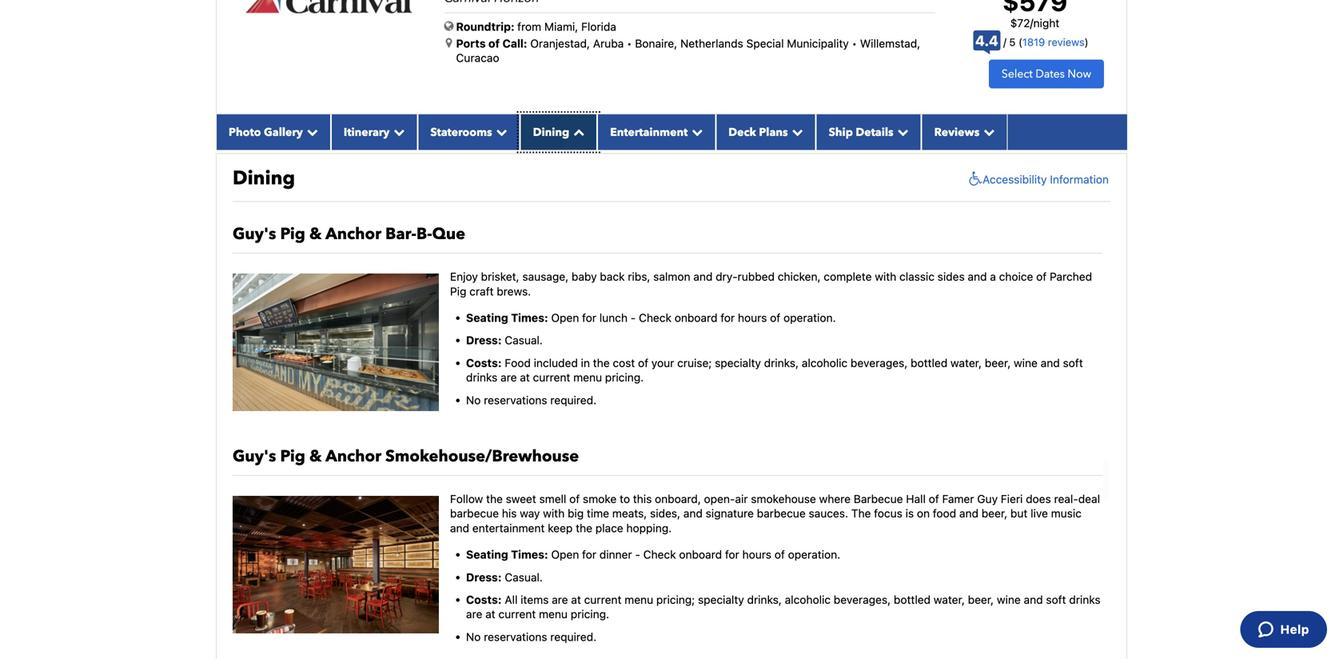 Task type: locate. For each thing, give the bounding box(es) containing it.
chevron down image
[[789, 126, 804, 137], [894, 126, 909, 137], [980, 126, 995, 137]]

keep
[[548, 522, 573, 535]]

2 required. from the top
[[551, 630, 597, 644]]

2 horizontal spatial at
[[571, 593, 581, 606]]

1 vertical spatial wine
[[998, 593, 1021, 606]]

of inside food included in the cost of your cruise; specialty drinks, alcoholic beverages, bottled water, beer, wine and soft drinks are at current menu pricing.
[[638, 356, 649, 370]]

1 guy's from the top
[[233, 223, 276, 245]]

beer, inside all items are at current menu pricing; specialty drinks, alcoholic beverages, bottled water, beer, wine and soft drinks are at current menu pricing.
[[969, 593, 995, 606]]

1 vertical spatial check
[[644, 548, 676, 561]]

0 vertical spatial beverages,
[[851, 356, 908, 370]]

1 vertical spatial &
[[310, 446, 322, 468]]

but
[[1011, 507, 1028, 520]]

guy
[[978, 492, 998, 506]]

dress: for guy's pig & anchor smokehouse/brewhouse
[[466, 571, 502, 584]]

1 vertical spatial open
[[552, 548, 579, 561]]

1 vertical spatial alcoholic
[[785, 593, 831, 606]]

at inside food included in the cost of your cruise; specialty drinks, alcoholic beverages, bottled water, beer, wine and soft drinks are at current menu pricing.
[[520, 371, 530, 384]]

chevron down image
[[303, 126, 318, 137], [390, 126, 405, 137], [493, 126, 508, 137], [688, 126, 703, 137]]

1 vertical spatial costs:
[[466, 593, 502, 606]]

2 anchor from the top
[[326, 446, 382, 468]]

- for guy's pig & anchor smokehouse/brewhouse
[[636, 548, 641, 561]]

0 horizontal spatial •
[[627, 37, 632, 50]]

hours down follow the sweet smell of smoke to this onboard, open-air smokehouse where barbecue hall of famer guy fieri does real-deal barbecue his way with big time meats, sides, and signature barbecue sauces. the focus is on food and beer, but live music and entertainment keep the place hopping. on the bottom of page
[[743, 548, 772, 561]]

/ for 4.4
[[1004, 36, 1007, 48]]

onboard up cruise;
[[675, 311, 718, 324]]

baby
[[572, 270, 597, 283]]

2 vertical spatial pig
[[280, 446, 306, 468]]

menu down in
[[574, 371, 602, 384]]

follow
[[450, 492, 483, 506]]

0 vertical spatial dress:
[[466, 334, 502, 347]]

1 & from the top
[[310, 223, 322, 245]]

are inside food included in the cost of your cruise; specialty drinks, alcoholic beverages, bottled water, beer, wine and soft drinks are at current menu pricing.
[[501, 371, 517, 384]]

entertainment
[[473, 522, 545, 535]]

deal
[[1079, 492, 1101, 506]]

2 vertical spatial beer,
[[969, 593, 995, 606]]

1 horizontal spatial barbecue
[[757, 507, 806, 520]]

0 horizontal spatial barbecue
[[450, 507, 499, 520]]

0 vertical spatial no reservations required.
[[466, 393, 597, 407]]

chevron down image left "staterooms"
[[390, 126, 405, 137]]

ports
[[456, 37, 486, 50]]

a
[[991, 270, 997, 283]]

hours down the enjoy brisket, sausage, baby back ribs, salmon and dry-rubbed chicken, complete with classic sides and a choice of parched pig craft brews.
[[738, 311, 768, 324]]

no for smokehouse/brewhouse
[[466, 630, 481, 644]]

0 vertical spatial bottled
[[911, 356, 948, 370]]

chevron down image left deck
[[688, 126, 703, 137]]

1 dress: from the top
[[466, 334, 502, 347]]

is
[[906, 507, 915, 520]]

& for bar-
[[310, 223, 322, 245]]

soft inside food included in the cost of your cruise; specialty drinks, alcoholic beverages, bottled water, beer, wine and soft drinks are at current menu pricing.
[[1064, 356, 1084, 370]]

casual. up items
[[505, 571, 543, 584]]

dress: casual. up food
[[466, 334, 543, 347]]

2 dress: from the top
[[466, 571, 502, 584]]

0 horizontal spatial /
[[1004, 36, 1007, 48]]

dress: down entertainment
[[466, 571, 502, 584]]

current down dinner
[[585, 593, 622, 606]]

seating times: open for dinner - check onboard for hours of operation.
[[466, 548, 841, 561]]

• left willemstad,
[[852, 37, 858, 50]]

1 dress: casual. from the top
[[466, 334, 543, 347]]

chevron down image inside "ship details" dropdown button
[[894, 126, 909, 137]]

2 vertical spatial at
[[486, 608, 496, 621]]

1 open from the top
[[552, 311, 579, 324]]

beer,
[[985, 356, 1011, 370], [982, 507, 1008, 520], [969, 593, 995, 606]]

0 vertical spatial reservations
[[484, 393, 548, 407]]

pricing. down dinner
[[571, 608, 610, 621]]

0 vertical spatial seating
[[466, 311, 509, 324]]

roundtrip:
[[456, 20, 515, 33]]

chevron down image for photo gallery
[[303, 126, 318, 137]]

/ up 4.4 / 5 ( 1819 reviews )
[[1031, 16, 1034, 30]]

onboard down signature
[[680, 548, 722, 561]]

1 vertical spatial times:
[[511, 548, 549, 561]]

1 horizontal spatial chevron down image
[[894, 126, 909, 137]]

2 • from the left
[[852, 37, 858, 50]]

with inside the enjoy brisket, sausage, baby back ribs, salmon and dry-rubbed chicken, complete with classic sides and a choice of parched pig craft brews.
[[875, 270, 897, 283]]

1 vertical spatial guy's
[[233, 446, 276, 468]]

the right in
[[593, 356, 610, 370]]

1 vertical spatial hours
[[743, 548, 772, 561]]

soft
[[1064, 356, 1084, 370], [1047, 593, 1067, 606]]

beverages,
[[851, 356, 908, 370], [834, 593, 891, 606]]

1 chevron down image from the left
[[303, 126, 318, 137]]

select          dates now link
[[990, 59, 1105, 88]]

drinks, inside food included in the cost of your cruise; specialty drinks, alcoholic beverages, bottled water, beer, wine and soft drinks are at current menu pricing.
[[765, 356, 799, 370]]

1 vertical spatial dress: casual.
[[466, 571, 543, 584]]

0 horizontal spatial drinks
[[466, 371, 498, 384]]

accessibility information
[[983, 173, 1110, 186]]

with down smell
[[543, 507, 565, 520]]

seating times: open for lunch - check onboard for hours of operation.
[[466, 311, 836, 324]]

oranjestad,
[[531, 37, 590, 50]]

&
[[310, 223, 322, 245], [310, 446, 322, 468]]

pricing. inside all items are at current menu pricing; specialty drinks, alcoholic beverages, bottled water, beer, wine and soft drinks are at current menu pricing.
[[571, 608, 610, 621]]

willemstad, curacao
[[456, 37, 921, 65]]

pig inside the enjoy brisket, sausage, baby back ribs, salmon and dry-rubbed chicken, complete with classic sides and a choice of parched pig craft brews.
[[450, 285, 467, 298]]

1 no from the top
[[466, 393, 481, 407]]

1 horizontal spatial with
[[875, 270, 897, 283]]

2 costs: from the top
[[466, 593, 502, 606]]

2 vertical spatial the
[[576, 522, 593, 535]]

open for guy's pig & anchor smokehouse/brewhouse
[[552, 548, 579, 561]]

1 horizontal spatial /
[[1031, 16, 1034, 30]]

music
[[1052, 507, 1082, 520]]

no reservations required. down items
[[466, 630, 597, 644]]

1 vertical spatial pricing.
[[571, 608, 610, 621]]

0 vertical spatial /
[[1031, 16, 1034, 30]]

food
[[505, 356, 531, 370]]

chevron down image inside staterooms dropdown button
[[493, 126, 508, 137]]

• right aruba
[[627, 37, 632, 50]]

2 casual. from the top
[[505, 571, 543, 584]]

0 vertical spatial times:
[[511, 311, 549, 324]]

0 vertical spatial operation.
[[784, 311, 836, 324]]

of right choice
[[1037, 270, 1047, 283]]

1 required. from the top
[[551, 393, 597, 407]]

no for bar-
[[466, 393, 481, 407]]

1 vertical spatial dress:
[[466, 571, 502, 584]]

with left classic
[[875, 270, 897, 283]]

1 vertical spatial -
[[636, 548, 641, 561]]

onboard
[[675, 311, 718, 324], [680, 548, 722, 561]]

1 horizontal spatial at
[[520, 371, 530, 384]]

chevron down image for plans
[[789, 126, 804, 137]]

sauces.
[[809, 507, 849, 520]]

beverages, inside food included in the cost of your cruise; specialty drinks, alcoholic beverages, bottled water, beer, wine and soft drinks are at current menu pricing.
[[851, 356, 908, 370]]

& for smokehouse/brewhouse
[[310, 446, 322, 468]]

accessibility
[[983, 173, 1048, 186]]

0 vertical spatial drinks,
[[765, 356, 799, 370]]

1 vertical spatial beverages,
[[834, 593, 891, 606]]

2 reservations from the top
[[484, 630, 548, 644]]

3 chevron down image from the left
[[980, 126, 995, 137]]

reservations
[[484, 393, 548, 407], [484, 630, 548, 644]]

casual.
[[505, 334, 543, 347], [505, 571, 543, 584]]

alcoholic
[[802, 356, 848, 370], [785, 593, 831, 606]]

1 vertical spatial specialty
[[698, 593, 745, 606]]

0 vertical spatial required.
[[551, 393, 597, 407]]

chevron down image left dining dropdown button on the left top
[[493, 126, 508, 137]]

dress: down "craft"
[[466, 334, 502, 347]]

0 vertical spatial -
[[631, 311, 636, 324]]

dress: casual.
[[466, 334, 543, 347], [466, 571, 543, 584]]

chevron down image inside photo gallery dropdown button
[[303, 126, 318, 137]]

1 vertical spatial /
[[1004, 36, 1007, 48]]

2 horizontal spatial are
[[552, 593, 568, 606]]

operation. down chicken,
[[784, 311, 836, 324]]

air
[[736, 492, 748, 506]]

pig for bar-
[[280, 223, 306, 245]]

1 vertical spatial with
[[543, 507, 565, 520]]

1 vertical spatial beer,
[[982, 507, 1008, 520]]

rubbed
[[738, 270, 775, 283]]

food
[[933, 507, 957, 520]]

1 • from the left
[[627, 37, 632, 50]]

0 vertical spatial current
[[533, 371, 571, 384]]

now
[[1068, 66, 1092, 81]]

casual. up food
[[505, 334, 543, 347]]

1 vertical spatial seating
[[466, 548, 509, 561]]

0 vertical spatial hours
[[738, 311, 768, 324]]

current down included
[[533, 371, 571, 384]]

1 vertical spatial the
[[486, 492, 503, 506]]

dining inside dropdown button
[[533, 125, 570, 140]]

operation. for guy's pig & anchor bar-b-que
[[784, 311, 836, 324]]

no reservations required. for guy's pig & anchor smokehouse/brewhouse
[[466, 630, 597, 644]]

open
[[552, 311, 579, 324], [552, 548, 579, 561]]

operation. for guy's pig & anchor smokehouse/brewhouse
[[789, 548, 841, 561]]

0 vertical spatial the
[[593, 356, 610, 370]]

onboard,
[[655, 492, 701, 506]]

way
[[520, 507, 540, 520]]

wine inside food included in the cost of your cruise; specialty drinks, alcoholic beverages, bottled water, beer, wine and soft drinks are at current menu pricing.
[[1014, 356, 1038, 370]]

1 reservations from the top
[[484, 393, 548, 407]]

1 vertical spatial onboard
[[680, 548, 722, 561]]

the down big
[[576, 522, 593, 535]]

1 vertical spatial no
[[466, 630, 481, 644]]

chevron down image for entertainment
[[688, 126, 703, 137]]

no reservations required. down food
[[466, 393, 597, 407]]

of
[[489, 37, 500, 50], [1037, 270, 1047, 283], [771, 311, 781, 324], [638, 356, 649, 370], [570, 492, 580, 506], [929, 492, 940, 506], [775, 548, 785, 561]]

dining
[[533, 125, 570, 140], [233, 165, 295, 191]]

of inside the enjoy brisket, sausage, baby back ribs, salmon and dry-rubbed chicken, complete with classic sides and a choice of parched pig craft brews.
[[1037, 270, 1047, 283]]

2 chevron down image from the left
[[894, 126, 909, 137]]

1 horizontal spatial menu
[[574, 371, 602, 384]]

/ for $72
[[1031, 16, 1034, 30]]

operation. down sauces. on the right
[[789, 548, 841, 561]]

1 vertical spatial anchor
[[326, 446, 382, 468]]

/ inside 4.4 / 5 ( 1819 reviews )
[[1004, 36, 1007, 48]]

0 vertical spatial casual.
[[505, 334, 543, 347]]

for down dry-
[[721, 311, 735, 324]]

dress: casual. for guy's pig & anchor smokehouse/brewhouse
[[466, 571, 543, 584]]

required.
[[551, 393, 597, 407], [551, 630, 597, 644]]

for left lunch
[[582, 311, 597, 324]]

alcoholic inside all items are at current menu pricing; specialty drinks, alcoholic beverages, bottled water, beer, wine and soft drinks are at current menu pricing.
[[785, 593, 831, 606]]

- right lunch
[[631, 311, 636, 324]]

aruba
[[593, 37, 624, 50]]

1 vertical spatial pig
[[450, 285, 467, 298]]

0 vertical spatial pricing.
[[605, 371, 644, 384]]

back
[[600, 270, 625, 283]]

times: for guy's pig & anchor smokehouse/brewhouse
[[511, 548, 549, 561]]

hopping.
[[627, 522, 672, 535]]

seating down entertainment
[[466, 548, 509, 561]]

seating down "craft"
[[466, 311, 509, 324]]

and inside all items are at current menu pricing; specialty drinks, alcoholic beverages, bottled water, beer, wine and soft drinks are at current menu pricing.
[[1024, 593, 1044, 606]]

1 chevron down image from the left
[[789, 126, 804, 137]]

1 vertical spatial no reservations required.
[[466, 630, 597, 644]]

2 times: from the top
[[511, 548, 549, 561]]

2 vertical spatial menu
[[539, 608, 568, 621]]

2 dress: casual. from the top
[[466, 571, 543, 584]]

1 vertical spatial current
[[585, 593, 622, 606]]

1 vertical spatial bottled
[[894, 593, 931, 606]]

b-
[[417, 223, 433, 245]]

0 vertical spatial menu
[[574, 371, 602, 384]]

0 vertical spatial open
[[552, 311, 579, 324]]

0 vertical spatial at
[[520, 371, 530, 384]]

2 & from the top
[[310, 446, 322, 468]]

for left dinner
[[582, 548, 597, 561]]

chevron down image for staterooms
[[493, 126, 508, 137]]

call:
[[503, 37, 528, 50]]

1 vertical spatial dining
[[233, 165, 295, 191]]

times: for guy's pig & anchor bar-b-que
[[511, 311, 549, 324]]

casual. for guy's pig & anchor bar-b-que
[[505, 334, 543, 347]]

chevron down image inside itinerary dropdown button
[[390, 126, 405, 137]]

photo
[[229, 125, 261, 140]]

barbecue down follow
[[450, 507, 499, 520]]

2 guy's from the top
[[233, 446, 276, 468]]

reservations down all
[[484, 630, 548, 644]]

0 vertical spatial are
[[501, 371, 517, 384]]

2 horizontal spatial menu
[[625, 593, 654, 606]]

current down all
[[499, 608, 536, 621]]

menu inside food included in the cost of your cruise; specialty drinks, alcoholic beverages, bottled water, beer, wine and soft drinks are at current menu pricing.
[[574, 371, 602, 384]]

smokehouse/brewhouse
[[386, 446, 579, 468]]

costs: left food
[[466, 356, 502, 370]]

2 horizontal spatial chevron down image
[[980, 126, 995, 137]]

for
[[582, 311, 597, 324], [721, 311, 735, 324], [582, 548, 597, 561], [726, 548, 740, 561]]

1 vertical spatial drinks
[[1070, 593, 1101, 606]]

1819
[[1023, 36, 1046, 48]]

2 no from the top
[[466, 630, 481, 644]]

of down roundtrip: at the left top
[[489, 37, 500, 50]]

menu down items
[[539, 608, 568, 621]]

check for guy's pig & anchor smokehouse/brewhouse
[[644, 548, 676, 561]]

reservations down food
[[484, 393, 548, 407]]

no
[[466, 393, 481, 407], [466, 630, 481, 644]]

0 vertical spatial anchor
[[326, 223, 382, 245]]

seating for guy's pig & anchor smokehouse/brewhouse
[[466, 548, 509, 561]]

0 vertical spatial water,
[[951, 356, 982, 370]]

menu left pricing;
[[625, 593, 654, 606]]

municipality
[[787, 37, 849, 50]]

chevron down image left ship in the right of the page
[[789, 126, 804, 137]]

0 vertical spatial onboard
[[675, 311, 718, 324]]

pricing. down cost at the left bottom
[[605, 371, 644, 384]]

information
[[1051, 173, 1110, 186]]

costs: left all
[[466, 593, 502, 606]]

the
[[593, 356, 610, 370], [486, 492, 503, 506], [576, 522, 593, 535]]

barbecue down smokehouse
[[757, 507, 806, 520]]

2 vertical spatial are
[[466, 608, 483, 621]]

and inside food included in the cost of your cruise; specialty drinks, alcoholic beverages, bottled water, beer, wine and soft drinks are at current menu pricing.
[[1041, 356, 1061, 370]]

1 casual. from the top
[[505, 334, 543, 347]]

costs:
[[466, 356, 502, 370], [466, 593, 502, 606]]

1 horizontal spatial •
[[852, 37, 858, 50]]

1 horizontal spatial are
[[501, 371, 517, 384]]

2 chevron down image from the left
[[390, 126, 405, 137]]

dress:
[[466, 334, 502, 347], [466, 571, 502, 584]]

alcoholic inside food included in the cost of your cruise; specialty drinks, alcoholic beverages, bottled water, beer, wine and soft drinks are at current menu pricing.
[[802, 356, 848, 370]]

3 chevron down image from the left
[[493, 126, 508, 137]]

dinner
[[600, 548, 633, 561]]

open down baby
[[552, 311, 579, 324]]

0 vertical spatial check
[[639, 311, 672, 324]]

specialty right pricing;
[[698, 593, 745, 606]]

0 vertical spatial dining
[[533, 125, 570, 140]]

dress: casual. up all
[[466, 571, 543, 584]]

chevron down image inside deck plans dropdown button
[[789, 126, 804, 137]]

check right lunch
[[639, 311, 672, 324]]

bottled inside food included in the cost of your cruise; specialty drinks, alcoholic beverages, bottled water, beer, wine and soft drinks are at current menu pricing.
[[911, 356, 948, 370]]

$72 / night
[[1011, 16, 1060, 30]]

no reservations required. for guy's pig & anchor bar-b-que
[[466, 393, 597, 407]]

0 horizontal spatial with
[[543, 507, 565, 520]]

the up his
[[486, 492, 503, 506]]

1 times: from the top
[[511, 311, 549, 324]]

1 vertical spatial operation.
[[789, 548, 841, 561]]

/ left 5
[[1004, 36, 1007, 48]]

0 vertical spatial no
[[466, 393, 481, 407]]

0 vertical spatial pig
[[280, 223, 306, 245]]

1 vertical spatial drinks,
[[748, 593, 782, 606]]

smell
[[540, 492, 567, 506]]

times: down brews. on the top left of page
[[511, 311, 549, 324]]

1 vertical spatial are
[[552, 593, 568, 606]]

wine
[[1014, 356, 1038, 370], [998, 593, 1021, 606]]

0 horizontal spatial chevron down image
[[789, 126, 804, 137]]

brisket,
[[481, 270, 520, 283]]

seating
[[466, 311, 509, 324], [466, 548, 509, 561]]

0 vertical spatial guy's
[[233, 223, 276, 245]]

1 vertical spatial reservations
[[484, 630, 548, 644]]

chevron down image inside entertainment dropdown button
[[688, 126, 703, 137]]

menu
[[574, 371, 602, 384], [625, 593, 654, 606], [539, 608, 568, 621]]

1 vertical spatial casual.
[[505, 571, 543, 584]]

guy's for guy's pig & anchor smokehouse/brewhouse
[[233, 446, 276, 468]]

guy's
[[233, 223, 276, 245], [233, 446, 276, 468]]

1 costs: from the top
[[466, 356, 502, 370]]

0 vertical spatial alcoholic
[[802, 356, 848, 370]]

dress: casual. for guy's pig & anchor bar-b-que
[[466, 334, 543, 347]]

reservations for guy's pig & anchor bar-b-que
[[484, 393, 548, 407]]

seating for guy's pig & anchor bar-b-que
[[466, 311, 509, 324]]

costs: for guy's pig & anchor bar-b-que
[[466, 356, 502, 370]]

wheelchair image
[[966, 171, 983, 187]]

operation.
[[784, 311, 836, 324], [789, 548, 841, 561]]

1 horizontal spatial dining
[[533, 125, 570, 140]]

0 vertical spatial drinks
[[466, 371, 498, 384]]

4 chevron down image from the left
[[688, 126, 703, 137]]

2 seating from the top
[[466, 548, 509, 561]]

specialty inside food included in the cost of your cruise; specialty drinks, alcoholic beverages, bottled water, beer, wine and soft drinks are at current menu pricing.
[[715, 356, 762, 370]]

- right dinner
[[636, 548, 641, 561]]

1 seating from the top
[[466, 311, 509, 324]]

1 vertical spatial menu
[[625, 593, 654, 606]]

2 open from the top
[[552, 548, 579, 561]]

chevron down image up wheelchair icon
[[980, 126, 995, 137]]

open-
[[704, 492, 736, 506]]

2 barbecue from the left
[[757, 507, 806, 520]]

big
[[568, 507, 584, 520]]

chevron down image inside reviews dropdown button
[[980, 126, 995, 137]]

2 no reservations required. from the top
[[466, 630, 597, 644]]

chevron down image left reviews
[[894, 126, 909, 137]]

1 vertical spatial at
[[571, 593, 581, 606]]

0 vertical spatial costs:
[[466, 356, 502, 370]]

0 horizontal spatial menu
[[539, 608, 568, 621]]

check down hopping.
[[644, 548, 676, 561]]

chevron down image left itinerary in the left of the page
[[303, 126, 318, 137]]

1 no reservations required. from the top
[[466, 393, 597, 407]]

open for guy's pig & anchor bar-b-que
[[552, 311, 579, 324]]

of down follow the sweet smell of smoke to this onboard, open-air smokehouse where barbecue hall of famer guy fieri does real-deal barbecue his way with big time meats, sides, and signature barbecue sauces. the focus is on food and beer, but live music and entertainment keep the place hopping. on the bottom of page
[[775, 548, 785, 561]]

1 horizontal spatial drinks
[[1070, 593, 1101, 606]]

specialty right cruise;
[[715, 356, 762, 370]]

bottled
[[911, 356, 948, 370], [894, 593, 931, 606]]

of right cost at the left bottom
[[638, 356, 649, 370]]

dry-
[[716, 270, 738, 283]]

0 vertical spatial soft
[[1064, 356, 1084, 370]]

hours for guy's pig & anchor smokehouse/brewhouse
[[743, 548, 772, 561]]

reviews button
[[922, 114, 1008, 150]]

0 vertical spatial wine
[[1014, 356, 1038, 370]]

open down keep
[[552, 548, 579, 561]]

1 anchor from the top
[[326, 223, 382, 245]]

chicken,
[[778, 270, 821, 283]]

times: down entertainment
[[511, 548, 549, 561]]



Task type: vqa. For each thing, say whether or not it's contained in the screenshot.


Task type: describe. For each thing, give the bounding box(es) containing it.
pricing. inside food included in the cost of your cruise; specialty drinks, alcoholic beverages, bottled water, beer, wine and soft drinks are at current menu pricing.
[[605, 371, 644, 384]]

1819 reviews link
[[1023, 36, 1085, 48]]

select          dates now
[[1002, 66, 1092, 81]]

bottled inside all items are at current menu pricing; specialty drinks, alcoholic beverages, bottled water, beer, wine and soft drinks are at current menu pricing.
[[894, 593, 931, 606]]

focus
[[875, 507, 903, 520]]

drinks inside food included in the cost of your cruise; specialty drinks, alcoholic beverages, bottled water, beer, wine and soft drinks are at current menu pricing.
[[466, 371, 498, 384]]

entertainment
[[611, 125, 688, 140]]

night
[[1034, 16, 1060, 30]]

hours for guy's pig & anchor bar-b-que
[[738, 311, 768, 324]]

gallery
[[264, 125, 303, 140]]

dining main content
[[208, 0, 1136, 659]]

$72
[[1011, 16, 1031, 30]]

lunch
[[600, 311, 628, 324]]

deck plans
[[729, 125, 789, 140]]

craft
[[470, 285, 494, 298]]

0 horizontal spatial dining
[[233, 165, 295, 191]]

pig for smokehouse/brewhouse
[[280, 446, 306, 468]]

anchor for smokehouse/brewhouse
[[326, 446, 382, 468]]

sides,
[[650, 507, 681, 520]]

costs: for guy's pig & anchor smokehouse/brewhouse
[[466, 593, 502, 606]]

bar-
[[386, 223, 417, 245]]

of up on on the right bottom
[[929, 492, 940, 506]]

water, inside food included in the cost of your cruise; specialty drinks, alcoholic beverages, bottled water, beer, wine and soft drinks are at current menu pricing.
[[951, 356, 982, 370]]

2 vertical spatial current
[[499, 608, 536, 621]]

ports of call:
[[456, 37, 528, 50]]

onboard for guy's pig & anchor bar-b-que
[[675, 311, 718, 324]]

smoke
[[583, 492, 617, 506]]

sides
[[938, 270, 965, 283]]

this
[[633, 492, 652, 506]]

fieri
[[1001, 492, 1024, 506]]

required. for guy's pig & anchor smokehouse/brewhouse
[[551, 630, 597, 644]]

all items are at current menu pricing; specialty drinks, alcoholic beverages, bottled water, beer, wine and soft drinks are at current menu pricing.
[[466, 593, 1101, 621]]

chevron up image
[[570, 126, 585, 137]]

carnival cruise line image
[[245, 0, 416, 15]]

soft inside all items are at current menu pricing; specialty drinks, alcoholic beverages, bottled water, beer, wine and soft drinks are at current menu pricing.
[[1047, 593, 1067, 606]]

florida
[[582, 20, 617, 33]]

chevron down image for details
[[894, 126, 909, 137]]

beverages, inside all items are at current menu pricing; specialty drinks, alcoholic beverages, bottled water, beer, wine and soft drinks are at current menu pricing.
[[834, 593, 891, 606]]

photo gallery button
[[216, 114, 331, 150]]

deck plans button
[[716, 114, 817, 150]]

follow the sweet smell of smoke to this onboard, open-air smokehouse where barbecue hall of famer guy fieri does real-deal barbecue his way with big time meats, sides, and signature barbecue sauces. the focus is on food and beer, but live music and entertainment keep the place hopping.
[[450, 492, 1101, 535]]

willemstad,
[[861, 37, 921, 50]]

map marker image
[[446, 37, 452, 48]]

bonaire,
[[635, 37, 678, 50]]

guy's pig & anchor bar-b-que
[[233, 223, 466, 245]]

time
[[587, 507, 610, 520]]

for down signature
[[726, 548, 740, 561]]

0 horizontal spatial at
[[486, 608, 496, 621]]

dates
[[1036, 66, 1066, 81]]

food included in the cost of your cruise; specialty drinks, alcoholic beverages, bottled water, beer, wine and soft drinks are at current menu pricing.
[[466, 356, 1084, 384]]

plans
[[759, 125, 789, 140]]

4.4 / 5 ( 1819 reviews )
[[976, 32, 1089, 49]]

oranjestad, aruba • bonaire, netherlands special municipality •
[[531, 37, 858, 50]]

drinks inside all items are at current menu pricing; specialty drinks, alcoholic beverages, bottled water, beer, wine and soft drinks are at current menu pricing.
[[1070, 593, 1101, 606]]

enjoy
[[450, 270, 478, 283]]

check for guy's pig & anchor bar-b-que
[[639, 311, 672, 324]]

parched
[[1050, 270, 1093, 283]]

in
[[581, 356, 590, 370]]

sweet
[[506, 492, 537, 506]]

chevron down image for itinerary
[[390, 126, 405, 137]]

special
[[747, 37, 784, 50]]

pricing;
[[657, 593, 695, 606]]

ship details
[[829, 125, 894, 140]]

of up big
[[570, 492, 580, 506]]

on
[[918, 507, 930, 520]]

ribs,
[[628, 270, 651, 283]]

water, inside all items are at current menu pricing; specialty drinks, alcoholic beverages, bottled water, beer, wine and soft drinks are at current menu pricing.
[[934, 593, 966, 606]]

signature
[[706, 507, 754, 520]]

netherlands
[[681, 37, 744, 50]]

drinks, inside all items are at current menu pricing; specialty drinks, alcoholic beverages, bottled water, beer, wine and soft drinks are at current menu pricing.
[[748, 593, 782, 606]]

salmon
[[654, 270, 691, 283]]

details
[[856, 125, 894, 140]]

guy's pig & anchor smokehouse/brewhouse
[[233, 446, 579, 468]]

beer, inside follow the sweet smell of smoke to this onboard, open-air smokehouse where barbecue hall of famer guy fieri does real-deal barbecue his way with big time meats, sides, and signature barbecue sauces. the focus is on food and beer, but live music and entertainment keep the place hopping.
[[982, 507, 1008, 520]]

the inside food included in the cost of your cruise; specialty drinks, alcoholic beverages, bottled water, beer, wine and soft drinks are at current menu pricing.
[[593, 356, 610, 370]]

reservations for guy's pig & anchor smokehouse/brewhouse
[[484, 630, 548, 644]]

the
[[852, 507, 872, 520]]

does
[[1027, 492, 1052, 506]]

- for guy's pig & anchor bar-b-que
[[631, 311, 636, 324]]

with inside follow the sweet smell of smoke to this onboard, open-air smokehouse where barbecue hall of famer guy fieri does real-deal barbecue his way with big time meats, sides, and signature barbecue sauces. the focus is on food and beer, but live music and entertainment keep the place hopping.
[[543, 507, 565, 520]]

beer, inside food included in the cost of your cruise; specialty drinks, alcoholic beverages, bottled water, beer, wine and soft drinks are at current menu pricing.
[[985, 356, 1011, 370]]

included
[[534, 356, 578, 370]]

specialty inside all items are at current menu pricing; specialty drinks, alcoholic beverages, bottled water, beer, wine and soft drinks are at current menu pricing.
[[698, 593, 745, 606]]

current inside food included in the cost of your cruise; specialty drinks, alcoholic beverages, bottled water, beer, wine and soft drinks are at current menu pricing.
[[533, 371, 571, 384]]

1 barbecue from the left
[[450, 507, 499, 520]]

live
[[1031, 507, 1049, 520]]

anchor for bar-
[[326, 223, 382, 245]]

que
[[433, 223, 466, 245]]

dress: for guy's pig & anchor bar-b-que
[[466, 334, 502, 347]]

place
[[596, 522, 624, 535]]

smokehouse
[[751, 492, 817, 506]]

globe image
[[444, 20, 454, 32]]

meats,
[[613, 507, 647, 520]]

onboard for guy's pig & anchor smokehouse/brewhouse
[[680, 548, 722, 561]]

complete
[[824, 270, 872, 283]]

all
[[505, 593, 518, 606]]

reviews
[[1049, 36, 1085, 48]]

itinerary button
[[331, 114, 418, 150]]

entertainment button
[[598, 114, 716, 150]]

your
[[652, 356, 675, 370]]

0 horizontal spatial are
[[466, 608, 483, 621]]

choice
[[1000, 270, 1034, 283]]

roundtrip: from miami, florida
[[456, 20, 617, 33]]

of down the enjoy brisket, sausage, baby back ribs, salmon and dry-rubbed chicken, complete with classic sides and a choice of parched pig craft brews.
[[771, 311, 781, 324]]

brews.
[[497, 285, 531, 298]]

guy's for guy's pig & anchor bar-b-que
[[233, 223, 276, 245]]

photo gallery
[[229, 125, 303, 140]]

casual. for guy's pig & anchor smokehouse/brewhouse
[[505, 571, 543, 584]]

ship
[[829, 125, 854, 140]]

wine inside all items are at current menu pricing; specialty drinks, alcoholic beverages, bottled water, beer, wine and soft drinks are at current menu pricing.
[[998, 593, 1021, 606]]

)
[[1085, 36, 1089, 48]]

cruise;
[[678, 356, 712, 370]]

sausage,
[[523, 270, 569, 283]]

required. for guy's pig & anchor bar-b-que
[[551, 393, 597, 407]]

curacao
[[456, 51, 500, 65]]

barbecue
[[854, 492, 904, 506]]

cost
[[613, 356, 635, 370]]

his
[[502, 507, 517, 520]]



